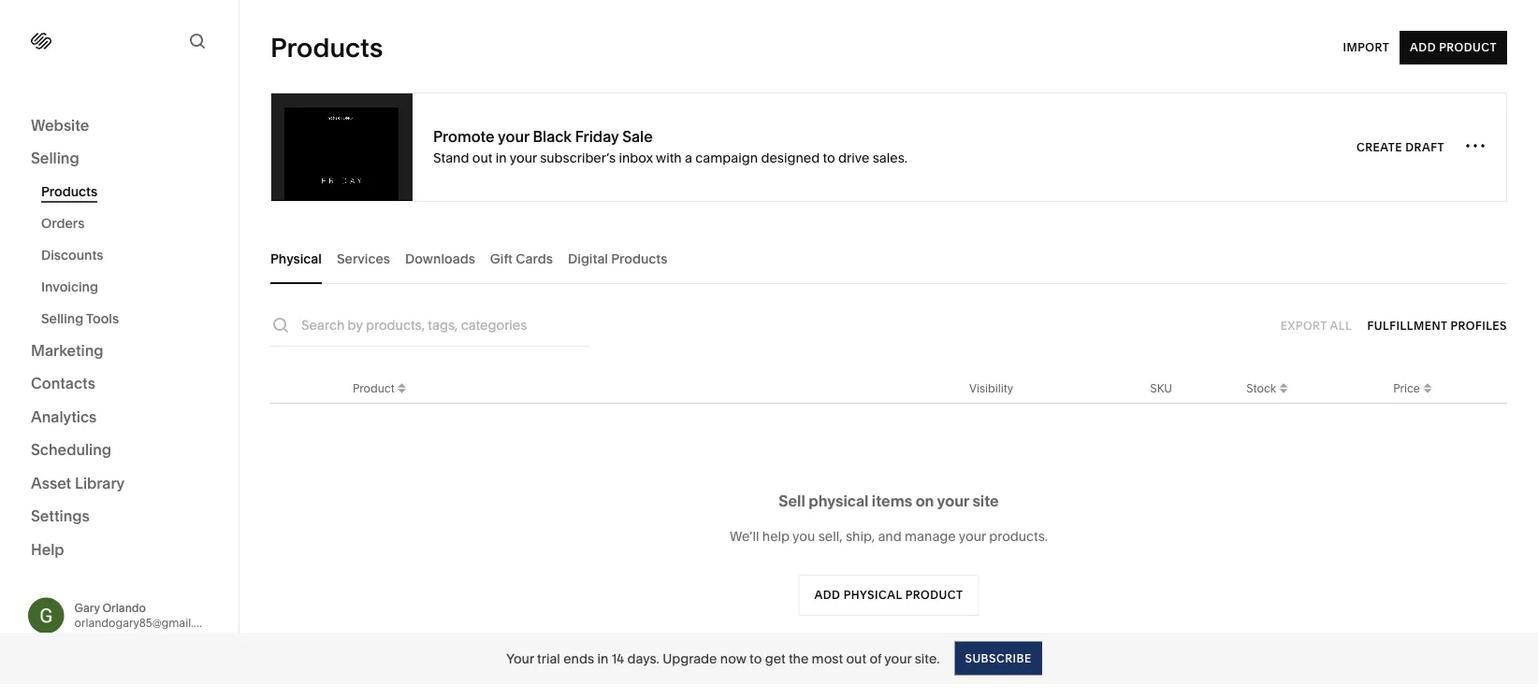 Task type: vqa. For each thing, say whether or not it's contained in the screenshot.
0%
no



Task type: describe. For each thing, give the bounding box(es) containing it.
export
[[1281, 319, 1327, 333]]

contacts link
[[31, 374, 208, 396]]

selling for selling
[[31, 149, 79, 167]]

your right on
[[937, 492, 969, 510]]

tab list containing physical
[[270, 233, 1507, 284]]

help
[[762, 529, 790, 545]]

all
[[1330, 319, 1352, 333]]

settings link
[[31, 507, 208, 529]]

products.
[[989, 529, 1048, 545]]

discounts link
[[41, 240, 218, 271]]

subscribe button
[[955, 642, 1042, 676]]

sku
[[1150, 382, 1172, 395]]

stock
[[1247, 382, 1276, 395]]

get
[[765, 651, 786, 667]]

tools
[[86, 311, 119, 327]]

sell,
[[818, 529, 843, 545]]

of
[[870, 651, 882, 667]]

you
[[793, 529, 815, 545]]

services button
[[337, 233, 390, 284]]

gary orlando orlandogary85@gmail.com
[[74, 602, 217, 630]]

site.
[[915, 651, 940, 667]]

stand
[[433, 150, 469, 166]]

products inside digital products button
[[611, 251, 668, 267]]

sell
[[779, 492, 805, 510]]

analytics
[[31, 408, 97, 426]]

1 vertical spatial out
[[846, 651, 866, 667]]

selling tools
[[41, 311, 119, 327]]

analytics link
[[31, 407, 208, 429]]

in inside promote your black friday sale stand out in your subscriber's inbox with a campaign designed to drive sales.
[[496, 150, 507, 166]]

subscriber's
[[540, 150, 616, 166]]

invoicing link
[[41, 271, 218, 303]]

on
[[916, 492, 934, 510]]

gift cards button
[[490, 233, 553, 284]]

site
[[973, 492, 999, 510]]

we'll help you sell, ship, and manage your products.
[[730, 529, 1048, 545]]

your down site
[[959, 529, 986, 545]]

campaign
[[695, 150, 758, 166]]

the
[[789, 651, 809, 667]]

create draft button
[[1357, 131, 1445, 164]]

0 horizontal spatial product
[[353, 382, 395, 395]]

ends
[[563, 651, 594, 667]]

services
[[337, 251, 390, 267]]

help link
[[31, 540, 64, 560]]

digital
[[568, 251, 608, 267]]

gary
[[74, 602, 100, 615]]

asset library
[[31, 474, 125, 493]]

price
[[1393, 382, 1420, 395]]

draft
[[1406, 140, 1445, 154]]

14
[[612, 651, 624, 667]]

fulfillment profiles button
[[1368, 309, 1507, 343]]

invoicing
[[41, 279, 98, 295]]

export all
[[1281, 319, 1352, 333]]

settings
[[31, 508, 90, 526]]

selling tools link
[[41, 303, 218, 335]]

drive
[[838, 150, 870, 166]]

add for add physical product
[[815, 589, 841, 603]]

your
[[506, 651, 534, 667]]

ship,
[[846, 529, 875, 545]]

your down black
[[510, 150, 537, 166]]

sales.
[[873, 150, 908, 166]]

website link
[[31, 115, 208, 137]]

now
[[720, 651, 746, 667]]

create
[[1357, 140, 1403, 154]]

orders
[[41, 216, 85, 232]]

export all button
[[1281, 309, 1352, 343]]

add for add product
[[1410, 41, 1436, 54]]

your left black
[[498, 128, 529, 146]]

0 horizontal spatial to
[[750, 651, 762, 667]]

and
[[878, 529, 902, 545]]

physical button
[[270, 233, 322, 284]]

cards
[[516, 251, 553, 267]]

add product
[[1410, 41, 1497, 54]]

help
[[31, 541, 64, 559]]



Task type: locate. For each thing, give the bounding box(es) containing it.
we'll
[[730, 529, 759, 545]]

out left of
[[846, 651, 866, 667]]

1 vertical spatial physical
[[844, 589, 902, 603]]

1 horizontal spatial out
[[846, 651, 866, 667]]

marketing
[[31, 342, 103, 360]]

0 vertical spatial physical
[[809, 492, 869, 510]]

to left drive
[[823, 150, 835, 166]]

1 vertical spatial in
[[597, 651, 608, 667]]

physical up "sell,"
[[809, 492, 869, 510]]

upgrade
[[663, 651, 717, 667]]

1 horizontal spatial in
[[597, 651, 608, 667]]

1 vertical spatial add
[[815, 589, 841, 603]]

selling link
[[31, 148, 208, 170]]

orlandogary85@gmail.com
[[74, 617, 217, 630]]

add down "sell,"
[[815, 589, 841, 603]]

physical
[[270, 251, 322, 267]]

digital products button
[[568, 233, 668, 284]]

discounts
[[41, 247, 103, 263]]

1 horizontal spatial products
[[270, 32, 383, 64]]

physical
[[809, 492, 869, 510], [844, 589, 902, 603]]

in right "stand"
[[496, 150, 507, 166]]

digital products
[[568, 251, 668, 267]]

in
[[496, 150, 507, 166], [597, 651, 608, 667]]

friday
[[575, 128, 619, 146]]

promote
[[433, 128, 495, 146]]

asset
[[31, 474, 71, 493]]

selling down website
[[31, 149, 79, 167]]

downloads
[[405, 251, 475, 267]]

designed
[[761, 150, 820, 166]]

0 vertical spatial out
[[472, 150, 493, 166]]

days.
[[627, 651, 659, 667]]

add
[[1410, 41, 1436, 54], [815, 589, 841, 603]]

0 vertical spatial product
[[1439, 41, 1497, 54]]

physical for sell
[[809, 492, 869, 510]]

a
[[685, 150, 692, 166]]

items
[[872, 492, 912, 510]]

most
[[812, 651, 843, 667]]

subscribe
[[965, 652, 1032, 666]]

out
[[472, 150, 493, 166], [846, 651, 866, 667]]

gift cards
[[490, 251, 553, 267]]

website
[[31, 116, 89, 134]]

products link
[[41, 176, 218, 208]]

gift
[[490, 251, 513, 267]]

dropdown icon image
[[395, 378, 410, 393], [1276, 378, 1291, 393], [1420, 378, 1435, 393], [395, 384, 410, 399], [1276, 384, 1291, 399], [1420, 384, 1435, 399]]

physical for add
[[844, 589, 902, 603]]

0 horizontal spatial products
[[41, 184, 97, 200]]

0 vertical spatial add
[[1410, 41, 1436, 54]]

black
[[533, 128, 572, 146]]

out down promote
[[472, 150, 493, 166]]

add product button
[[1400, 31, 1507, 65]]

orlando
[[102, 602, 146, 615]]

inbox
[[619, 150, 653, 166]]

out inside promote your black friday sale stand out in your subscriber's inbox with a campaign designed to drive sales.
[[472, 150, 493, 166]]

fulfillment profiles
[[1368, 319, 1507, 333]]

1 vertical spatial product
[[353, 382, 395, 395]]

0 horizontal spatial add
[[815, 589, 841, 603]]

add physical product button
[[799, 575, 979, 617]]

0 horizontal spatial in
[[496, 150, 507, 166]]

profiles
[[1451, 319, 1507, 333]]

1 vertical spatial selling
[[41, 311, 83, 327]]

orders link
[[41, 208, 218, 240]]

selling for selling tools
[[41, 311, 83, 327]]

sell physical items on your site
[[779, 492, 999, 510]]

0 horizontal spatial out
[[472, 150, 493, 166]]

2 horizontal spatial products
[[611, 251, 668, 267]]

product inside button
[[1439, 41, 1497, 54]]

sale
[[622, 128, 653, 146]]

2 vertical spatial products
[[611, 251, 668, 267]]

promote your black friday sale stand out in your subscriber's inbox with a campaign designed to drive sales.
[[433, 128, 908, 166]]

contacts
[[31, 375, 95, 393]]

tab list
[[270, 233, 1507, 284]]

your trial ends in 14 days. upgrade now to get the most out of your site.
[[506, 651, 940, 667]]

to left get
[[750, 651, 762, 667]]

asset library link
[[31, 473, 208, 495]]

fulfillment
[[1368, 319, 1448, 333]]

manage
[[905, 529, 956, 545]]

1 horizontal spatial add
[[1410, 41, 1436, 54]]

0 vertical spatial products
[[270, 32, 383, 64]]

scheduling
[[31, 441, 111, 459]]

visibility
[[969, 382, 1013, 395]]

library
[[75, 474, 125, 493]]

0 vertical spatial in
[[496, 150, 507, 166]]

trial
[[537, 651, 560, 667]]

with
[[656, 150, 682, 166]]

products inside products link
[[41, 184, 97, 200]]

0 vertical spatial to
[[823, 150, 835, 166]]

products
[[270, 32, 383, 64], [41, 184, 97, 200], [611, 251, 668, 267]]

1 horizontal spatial product
[[1439, 41, 1497, 54]]

downloads button
[[405, 233, 475, 284]]

your
[[498, 128, 529, 146], [510, 150, 537, 166], [937, 492, 969, 510], [959, 529, 986, 545], [885, 651, 912, 667]]

physical down ship,
[[844, 589, 902, 603]]

1 vertical spatial products
[[41, 184, 97, 200]]

product
[[905, 589, 963, 603]]

physical inside add physical product button
[[844, 589, 902, 603]]

your right of
[[885, 651, 912, 667]]

create draft
[[1357, 140, 1445, 154]]

1 vertical spatial to
[[750, 651, 762, 667]]

add right import
[[1410, 41, 1436, 54]]

1 horizontal spatial to
[[823, 150, 835, 166]]

Search by products, tags, categories field
[[301, 315, 589, 336]]

in left the 14
[[597, 651, 608, 667]]

to inside promote your black friday sale stand out in your subscriber's inbox with a campaign designed to drive sales.
[[823, 150, 835, 166]]

selling
[[31, 149, 79, 167], [41, 311, 83, 327]]

selling up marketing
[[41, 311, 83, 327]]

0 vertical spatial selling
[[31, 149, 79, 167]]



